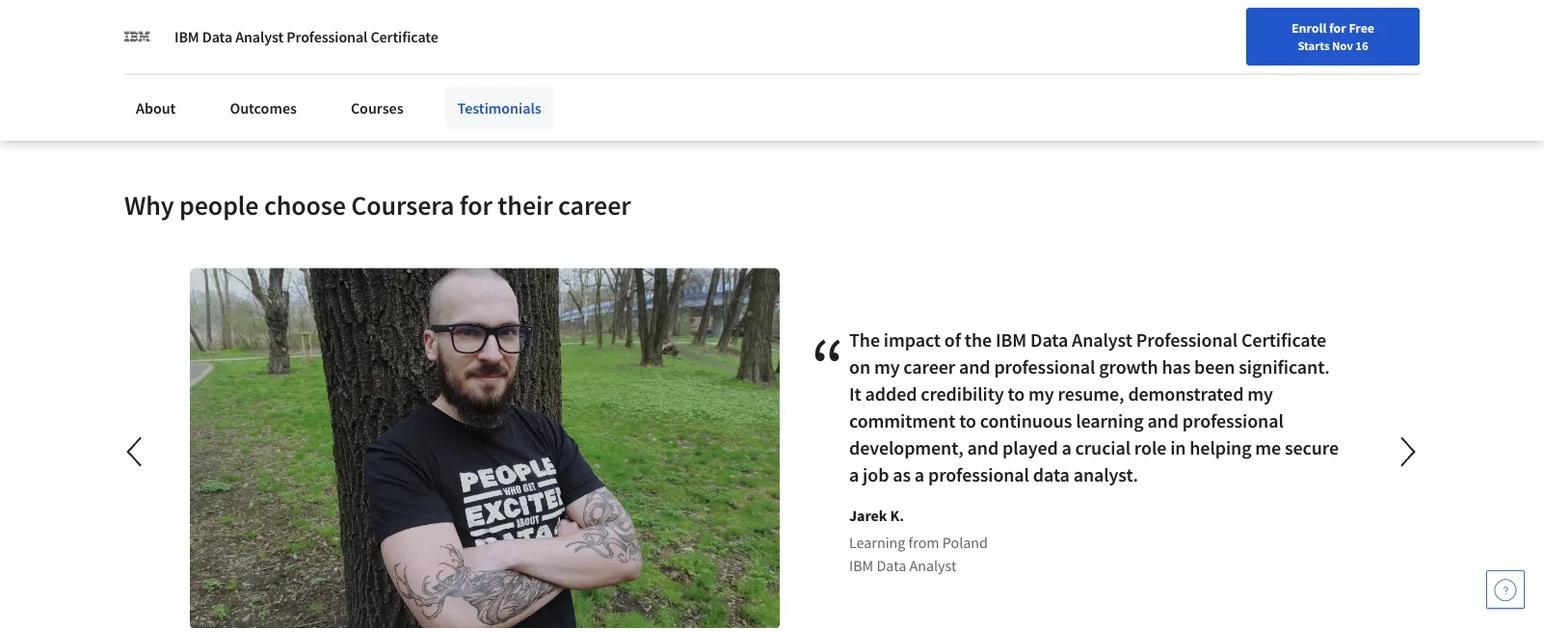 Task type: vqa. For each thing, say whether or not it's contained in the screenshot.
ABILITY
no



Task type: describe. For each thing, give the bounding box(es) containing it.
growth
[[1100, 355, 1159, 379]]

0 vertical spatial professional
[[995, 355, 1096, 379]]

and up the role
[[1148, 409, 1179, 433]]

testimonials link
[[446, 87, 553, 129]]

credibility
[[921, 382, 1004, 406]]

banner navigation
[[15, 0, 543, 39]]

1 horizontal spatial credit
[[735, 51, 773, 70]]

each
[[399, 74, 430, 93]]

in
[[1171, 436, 1186, 460]]

been
[[1195, 355, 1236, 379]]

universities.
[[989, 51, 1067, 70]]

helping
[[1190, 436, 1252, 460]]

enroll for free starts nov 16
[[1292, 19, 1375, 53]]

more
[[547, 74, 581, 93]]

find
[[1010, 61, 1034, 78]]

crucial
[[1076, 436, 1131, 460]]

2 horizontal spatial my
[[1248, 382, 1274, 406]]

poland
[[943, 533, 988, 552]]

up
[[363, 74, 380, 93]]

demonstrated
[[1129, 382, 1244, 406]]

0 horizontal spatial credit
[[290, 15, 338, 39]]

courses link
[[339, 87, 415, 129]]

learn
[[508, 74, 544, 93]]

outcomes
[[230, 98, 297, 118]]

about
[[136, 98, 176, 118]]

has inside this professional certificate has ace® recommendation. it is eligible for college credit at participating u.s. colleges and universities. note: the decision to accept specific credit recommendations is up to each institution.
[[410, 51, 433, 70]]

jarek k. learning from poland ibm data analyst
[[850, 506, 988, 576]]

note:
[[1070, 51, 1105, 70]]

specific
[[1254, 51, 1303, 70]]

analyst.
[[1074, 463, 1139, 487]]

this professional certificate has ace® recommendation. it is eligible for college credit at participating u.s. colleges and universities. note: the decision to accept specific credit recommendations is up to each institution.
[[229, 51, 1344, 93]]

eligible inside this professional certificate has ace® recommendation. it is eligible for college credit at participating u.s. colleges and universities. note: the decision to accept specific credit recommendations is up to each institution.
[[615, 51, 662, 70]]

0 horizontal spatial for
[[460, 188, 493, 222]]

degree
[[229, 15, 286, 39]]

professional inside this professional certificate has ace® recommendation. it is eligible for college credit at participating u.s. colleges and universities. note: the decision to accept specific credit recommendations is up to each institution.
[[259, 51, 338, 70]]

it inside " the impact of the ibm data analyst professional certificate on my career and professional growth has been significant. it added credibility to my resume, demonstrated my commitment to continuous learning and professional development, and played a crucial role in helping me secure a job as a professional data analyst.
[[850, 382, 862, 406]]

development,
[[850, 436, 964, 460]]

the
[[965, 328, 992, 352]]

0 horizontal spatial is
[[350, 74, 360, 93]]

their
[[498, 188, 553, 222]]

for inside this professional certificate has ace® recommendation. it is eligible for college credit at participating u.s. colleges and universities. note: the decision to accept specific credit recommendations is up to each institution.
[[665, 51, 683, 70]]

find your new career link
[[1000, 58, 1140, 82]]

0 horizontal spatial a
[[850, 463, 859, 487]]

this
[[229, 51, 255, 70]]

certificate inside this professional certificate has ace® recommendation. it is eligible for college credit at participating u.s. colleges and universities. note: the decision to accept specific credit recommendations is up to each institution.
[[341, 51, 407, 70]]

new
[[1065, 61, 1091, 78]]

0 horizontal spatial analyst
[[235, 27, 284, 46]]

on
[[850, 355, 871, 379]]

the inside " the impact of the ibm data analyst professional certificate on my career and professional growth has been significant. it added credibility to my resume, demonstrated my commitment to continuous learning and professional development, and played a crucial role in helping me secure a job as a professional data analyst.
[[850, 328, 880, 352]]

1 horizontal spatial a
[[915, 463, 925, 487]]

me
[[1256, 436, 1282, 460]]

college
[[686, 51, 732, 70]]

continuous
[[981, 409, 1073, 433]]

people
[[179, 188, 259, 222]]

certificate inside " the impact of the ibm data analyst professional certificate on my career and professional growth has been significant. it added credibility to my resume, demonstrated my commitment to continuous learning and professional development, and played a crucial role in helping me secure a job as a professional data analyst.
[[1242, 328, 1327, 352]]

secure
[[1285, 436, 1339, 460]]

as
[[893, 463, 911, 487]]

the inside this professional certificate has ace® recommendation. it is eligible for college credit at participating u.s. colleges and universities. note: the decision to accept specific credit recommendations is up to each institution.
[[1108, 51, 1132, 70]]

u.s.
[[877, 51, 903, 70]]

about link
[[124, 87, 187, 129]]

enroll
[[1292, 19, 1327, 37]]

1 horizontal spatial my
[[1029, 382, 1055, 406]]

0 vertical spatial ibm
[[175, 27, 199, 46]]

of
[[945, 328, 961, 352]]

0 vertical spatial certificate
[[371, 27, 438, 46]]

and left played
[[968, 436, 999, 460]]

learning
[[850, 533, 906, 552]]

english button
[[1140, 39, 1256, 101]]

from
[[909, 533, 940, 552]]

career
[[1093, 61, 1130, 78]]

0 horizontal spatial my
[[875, 355, 900, 379]]

k.
[[890, 506, 904, 525]]

to right up
[[383, 74, 396, 93]]

and inside this professional certificate has ace® recommendation. it is eligible for college credit at participating u.s. colleges and universities. note: the decision to accept specific credit recommendations is up to each institution.
[[961, 51, 986, 70]]

played
[[1003, 436, 1058, 460]]



Task type: locate. For each thing, give the bounding box(es) containing it.
credit left 'at'
[[735, 51, 773, 70]]

ibm data analyst professional certificate
[[175, 27, 438, 46]]

2 horizontal spatial analyst
[[1072, 328, 1133, 352]]

1 vertical spatial career
[[904, 355, 956, 379]]

2 vertical spatial ibm
[[850, 556, 874, 576]]

2 vertical spatial for
[[460, 188, 493, 222]]

ibm right "ibm" icon
[[175, 27, 199, 46]]

professional up been
[[1137, 328, 1238, 352]]

data for jarek
[[877, 556, 907, 576]]

2 horizontal spatial ibm
[[996, 328, 1027, 352]]

why people choose coursera for their career
[[124, 188, 631, 222]]

is right recommendation.
[[602, 51, 612, 70]]

1 vertical spatial for
[[665, 51, 683, 70]]

english
[[1175, 60, 1222, 80]]

for
[[1330, 19, 1347, 37], [665, 51, 683, 70], [460, 188, 493, 222]]

0 horizontal spatial data
[[202, 27, 232, 46]]

2 horizontal spatial credit
[[1306, 51, 1344, 70]]

data down learning
[[877, 556, 907, 576]]

the
[[1108, 51, 1132, 70], [850, 328, 880, 352]]

0 vertical spatial has
[[410, 51, 433, 70]]

data up resume,
[[1031, 328, 1069, 352]]

credit right degree at the top
[[290, 15, 338, 39]]

has inside " the impact of the ibm data analyst professional certificate on my career and professional growth has been significant. it added credibility to my resume, demonstrated my commitment to continuous learning and professional development, and played a crucial role in helping me secure a job as a professional data analyst.
[[1162, 355, 1191, 379]]

1 horizontal spatial data
[[877, 556, 907, 576]]

1 horizontal spatial eligible
[[615, 51, 662, 70]]

analyst for jarek
[[910, 556, 957, 576]]

and
[[961, 51, 986, 70], [959, 355, 991, 379], [1148, 409, 1179, 433], [968, 436, 999, 460]]

1 vertical spatial the
[[850, 328, 880, 352]]

is
[[602, 51, 612, 70], [350, 74, 360, 93]]

certificate up each
[[371, 27, 438, 46]]

my
[[875, 355, 900, 379], [1029, 382, 1055, 406], [1248, 382, 1274, 406]]

2 vertical spatial certificate
[[1242, 328, 1327, 352]]

analyst up growth
[[1072, 328, 1133, 352]]

certificate up up
[[341, 51, 407, 70]]

participating
[[792, 51, 874, 70]]

professional up helping
[[1183, 409, 1284, 433]]

professional up recommendations
[[287, 27, 368, 46]]

and down the
[[959, 355, 991, 379]]

data up this
[[202, 27, 232, 46]]

analyst inside jarek k. learning from poland ibm data analyst
[[910, 556, 957, 576]]

show notifications image
[[1284, 63, 1308, 86]]

go to previous testimonial image
[[114, 429, 158, 475], [127, 437, 142, 467]]

ace logo image
[[155, 14, 213, 72]]

career inside " the impact of the ibm data analyst professional certificate on my career and professional growth has been significant. it added credibility to my resume, demonstrated my commitment to continuous learning and professional development, and played a crucial role in helping me secure a job as a professional data analyst.
[[904, 355, 956, 379]]

coursera image
[[23, 54, 146, 85]]

has up each
[[410, 51, 433, 70]]

eligible
[[342, 15, 402, 39], [615, 51, 662, 70]]

find your new career
[[1010, 61, 1130, 78]]

0 horizontal spatial has
[[410, 51, 433, 70]]

at
[[776, 51, 789, 70]]

eligible up up
[[342, 15, 402, 39]]

to down credibility
[[960, 409, 977, 433]]

1 horizontal spatial career
[[904, 355, 956, 379]]

learn more
[[508, 74, 581, 93]]

1 vertical spatial is
[[350, 74, 360, 93]]

professional down ibm data analyst professional certificate
[[259, 51, 338, 70]]

2 vertical spatial professional
[[929, 463, 1030, 487]]

analyst inside " the impact of the ibm data analyst professional certificate on my career and professional growth has been significant. it added credibility to my resume, demonstrated my commitment to continuous learning and professional development, and played a crucial role in helping me secure a job as a professional data analyst.
[[1072, 328, 1133, 352]]

ibm image
[[124, 23, 151, 50]]

it inside this professional certificate has ace® recommendation. it is eligible for college credit at participating u.s. colleges and universities. note: the decision to accept specific credit recommendations is up to each institution.
[[589, 51, 599, 70]]

added
[[866, 382, 917, 406]]

ibm inside " the impact of the ibm data analyst professional certificate on my career and professional growth has been significant. it added credibility to my resume, demonstrated my commitment to continuous learning and professional development, and played a crucial role in helping me secure a job as a professional data analyst.
[[996, 328, 1027, 352]]

career down impact
[[904, 355, 956, 379]]

ibm down learning
[[850, 556, 874, 576]]

resume,
[[1058, 382, 1125, 406]]

1 vertical spatial eligible
[[615, 51, 662, 70]]

1 vertical spatial professional
[[259, 51, 338, 70]]

role
[[1135, 436, 1167, 460]]

my up continuous
[[1029, 382, 1055, 406]]

it right recommendation.
[[589, 51, 599, 70]]

degree credit eligible
[[229, 15, 402, 39]]

0 vertical spatial data
[[202, 27, 232, 46]]

2 vertical spatial data
[[877, 556, 907, 576]]

institution.
[[433, 74, 504, 93]]

professional
[[287, 27, 368, 46], [259, 51, 338, 70], [1137, 328, 1238, 352]]

analyst up this
[[235, 27, 284, 46]]

None search field
[[275, 51, 738, 89]]

help center image
[[1495, 579, 1518, 602]]

for left college
[[665, 51, 683, 70]]

"
[[811, 316, 845, 418]]

0 horizontal spatial the
[[850, 328, 880, 352]]

data for "
[[1031, 328, 1069, 352]]

the right note:
[[1108, 51, 1132, 70]]

2 vertical spatial analyst
[[910, 556, 957, 576]]

a up the data
[[1062, 436, 1072, 460]]

to up continuous
[[1008, 382, 1025, 406]]

go to next testimonial image
[[1387, 429, 1431, 475]]

it
[[589, 51, 599, 70], [850, 382, 862, 406]]

your
[[1037, 61, 1063, 78]]

learning
[[1076, 409, 1144, 433]]

1 horizontal spatial has
[[1162, 355, 1191, 379]]

data inside " the impact of the ibm data analyst professional certificate on my career and professional growth has been significant. it added credibility to my resume, demonstrated my commitment to continuous learning and professional development, and played a crucial role in helping me secure a job as a professional data analyst.
[[1031, 328, 1069, 352]]

significant.
[[1239, 355, 1330, 379]]

recommendation.
[[471, 51, 586, 70]]

decision
[[1135, 51, 1189, 70]]

1 vertical spatial analyst
[[1072, 328, 1133, 352]]

1 vertical spatial it
[[850, 382, 862, 406]]

2 vertical spatial professional
[[1137, 328, 1238, 352]]

1 vertical spatial has
[[1162, 355, 1191, 379]]

1 vertical spatial professional
[[1183, 409, 1284, 433]]

coursera
[[351, 188, 454, 222]]

my down significant.
[[1248, 382, 1274, 406]]

ibm right the
[[996, 328, 1027, 352]]

analyst down from
[[910, 556, 957, 576]]

my right the on
[[875, 355, 900, 379]]

has
[[410, 51, 433, 70], [1162, 355, 1191, 379]]

1 horizontal spatial ibm
[[850, 556, 874, 576]]

credit
[[290, 15, 338, 39], [735, 51, 773, 70], [1306, 51, 1344, 70]]

learn more link
[[508, 74, 581, 93]]

0 vertical spatial it
[[589, 51, 599, 70]]

certificate
[[371, 27, 438, 46], [341, 51, 407, 70], [1242, 328, 1327, 352]]

for inside enroll for free starts nov 16
[[1330, 19, 1347, 37]]

2 horizontal spatial a
[[1062, 436, 1072, 460]]

eligible left college
[[615, 51, 662, 70]]

0 horizontal spatial ibm
[[175, 27, 199, 46]]

is left up
[[350, 74, 360, 93]]

free
[[1349, 19, 1375, 37]]

0 vertical spatial is
[[602, 51, 612, 70]]

1 horizontal spatial for
[[665, 51, 683, 70]]

a right as
[[915, 463, 925, 487]]

1 horizontal spatial it
[[850, 382, 862, 406]]

certificate up significant.
[[1242, 328, 1327, 352]]

16
[[1356, 38, 1369, 53]]

" the impact of the ibm data analyst professional certificate on my career and professional growth has been significant. it added credibility to my resume, demonstrated my commitment to continuous learning and professional development, and played a crucial role in helping me secure a job as a professional data analyst.
[[811, 316, 1339, 487]]

impact
[[884, 328, 941, 352]]

professional inside " the impact of the ibm data analyst professional certificate on my career and professional growth has been significant. it added credibility to my resume, demonstrated my commitment to continuous learning and professional development, and played a crucial role in helping me secure a job as a professional data analyst.
[[1137, 328, 1238, 352]]

1 vertical spatial data
[[1031, 328, 1069, 352]]

0 vertical spatial eligible
[[342, 15, 402, 39]]

starts
[[1298, 38, 1330, 53]]

professional up resume,
[[995, 355, 1096, 379]]

for left their
[[460, 188, 493, 222]]

data
[[1034, 463, 1070, 487]]

to left accept
[[1192, 51, 1206, 70]]

0 vertical spatial for
[[1330, 19, 1347, 37]]

0 vertical spatial analyst
[[235, 27, 284, 46]]

and right colleges
[[961, 51, 986, 70]]

0 vertical spatial the
[[1108, 51, 1132, 70]]

0 vertical spatial professional
[[287, 27, 368, 46]]

colleges
[[906, 51, 958, 70]]

2 horizontal spatial for
[[1330, 19, 1347, 37]]

nov
[[1333, 38, 1354, 53]]

why
[[124, 188, 174, 222]]

analyst
[[235, 27, 284, 46], [1072, 328, 1133, 352], [910, 556, 957, 576]]

2 horizontal spatial data
[[1031, 328, 1069, 352]]

1 vertical spatial ibm
[[996, 328, 1027, 352]]

career right their
[[558, 188, 631, 222]]

ace®
[[436, 51, 468, 70]]

1 vertical spatial certificate
[[341, 51, 407, 70]]

1 horizontal spatial the
[[1108, 51, 1132, 70]]

recommendations
[[229, 74, 347, 93]]

data
[[202, 27, 232, 46], [1031, 328, 1069, 352], [877, 556, 907, 576]]

analyst for "
[[1072, 328, 1133, 352]]

credit down enroll
[[1306, 51, 1344, 70]]

professional down played
[[929, 463, 1030, 487]]

0 horizontal spatial career
[[558, 188, 631, 222]]

1 horizontal spatial is
[[602, 51, 612, 70]]

ibm for "
[[996, 328, 1027, 352]]

courses
[[351, 98, 404, 118]]

ibm for jarek
[[850, 556, 874, 576]]

data inside jarek k. learning from poland ibm data analyst
[[877, 556, 907, 576]]

the up the on
[[850, 328, 880, 352]]

testimonials
[[458, 98, 542, 118]]

1 horizontal spatial analyst
[[910, 556, 957, 576]]

job
[[863, 463, 889, 487]]

0 vertical spatial career
[[558, 188, 631, 222]]

has up demonstrated
[[1162, 355, 1191, 379]]

a
[[1062, 436, 1072, 460], [850, 463, 859, 487], [915, 463, 925, 487]]

for up "nov"
[[1330, 19, 1347, 37]]

a left the job
[[850, 463, 859, 487]]

commitment
[[850, 409, 956, 433]]

outcomes link
[[218, 87, 308, 129]]

ibm inside jarek k. learning from poland ibm data analyst
[[850, 556, 874, 576]]

jarek
[[850, 506, 887, 525]]

accept
[[1209, 51, 1251, 70]]

choose
[[264, 188, 346, 222]]

to
[[1192, 51, 1206, 70], [383, 74, 396, 93], [1008, 382, 1025, 406], [960, 409, 977, 433]]

0 horizontal spatial eligible
[[342, 15, 402, 39]]

career
[[558, 188, 631, 222], [904, 355, 956, 379]]

it down the on
[[850, 382, 862, 406]]

0 horizontal spatial it
[[589, 51, 599, 70]]



